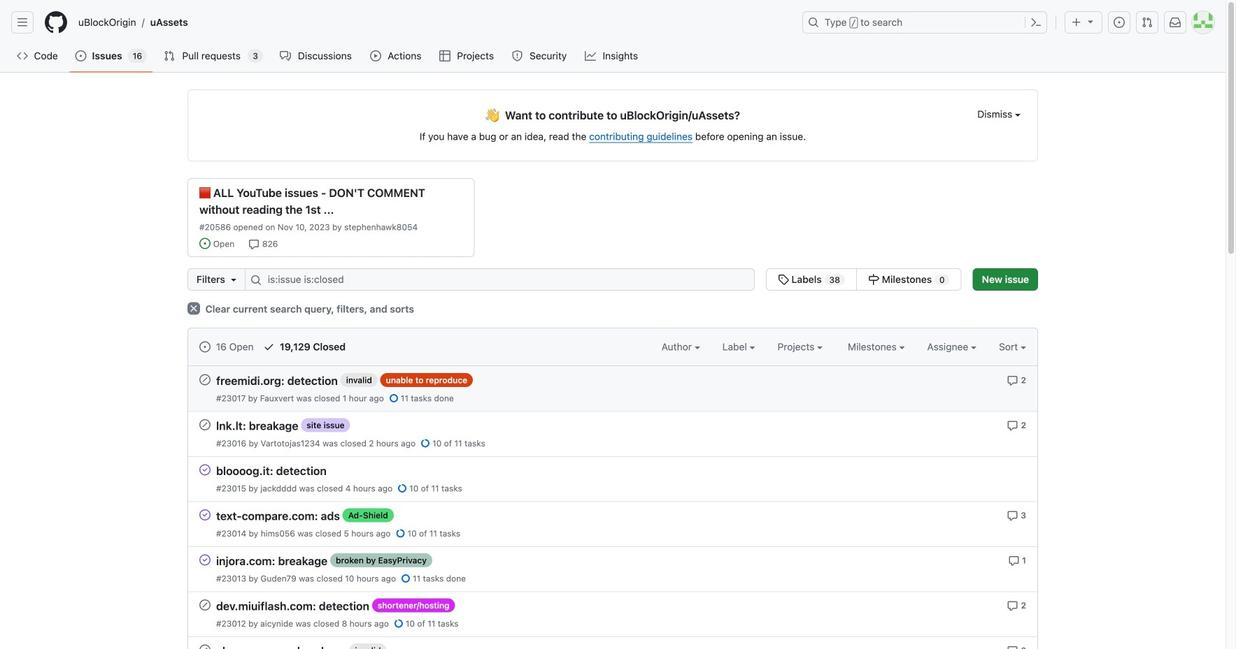 Task type: locate. For each thing, give the bounding box(es) containing it.
notifications image
[[1170, 17, 1181, 28]]

triangle down image
[[1085, 16, 1096, 27], [228, 274, 239, 285]]

1 vertical spatial git pull request image
[[164, 50, 175, 62]]

1 vertical spatial closed as not planned issue image
[[199, 645, 211, 650]]

2 vertical spatial closed issue image
[[199, 555, 211, 566]]

issue opened image
[[199, 238, 211, 249]]

closed as not planned issue image for fourth closed as not planned issue element from the top of the page
[[199, 645, 211, 650]]

list
[[73, 11, 794, 34]]

0 vertical spatial closed as not planned issue image
[[199, 375, 211, 386]]

1 vertical spatial issue opened image
[[75, 50, 86, 62]]

1 vertical spatial closed issue element
[[199, 510, 211, 521]]

1 vertical spatial comment image
[[1007, 601, 1018, 612]]

check image
[[263, 342, 274, 353]]

issue opened image down x icon
[[199, 342, 211, 353]]

triangle down image right plus icon
[[1085, 16, 1096, 27]]

0 vertical spatial git pull request image
[[1142, 17, 1153, 28]]

1 closed issue image from the top
[[199, 465, 211, 476]]

2 vertical spatial closed issue element
[[199, 555, 211, 566]]

4 closed as not planned issue element from the top
[[199, 645, 211, 650]]

closed as not planned issue element
[[199, 374, 211, 386], [199, 419, 211, 431], [199, 600, 211, 611], [199, 645, 211, 650]]

closed as not planned issue image
[[199, 375, 211, 386], [199, 600, 211, 611]]

issue element
[[766, 269, 962, 291]]

play image
[[370, 50, 381, 62]]

3 closed issue element from the top
[[199, 555, 211, 566]]

graph image
[[585, 50, 596, 62]]

1 closed as not planned issue image from the top
[[199, 420, 211, 431]]

closed as not planned issue image for 2nd closed as not planned issue element from the bottom
[[199, 600, 211, 611]]

None search field
[[187, 269, 962, 291]]

issue opened image for top git pull request image
[[1114, 17, 1125, 28]]

1 closed as not planned issue image from the top
[[199, 375, 211, 386]]

triangle down image left search icon
[[228, 274, 239, 285]]

2 horizontal spatial issue opened image
[[1114, 17, 1125, 28]]

tag image
[[778, 274, 789, 285]]

0 vertical spatial issue opened image
[[1114, 17, 1125, 28]]

1 horizontal spatial git pull request image
[[1142, 17, 1153, 28]]

search image
[[250, 275, 261, 286]]

1 horizontal spatial triangle down image
[[1085, 16, 1096, 27]]

0 vertical spatial closed issue element
[[199, 464, 211, 476]]

x image
[[187, 303, 200, 315]]

closed issue image
[[199, 465, 211, 476], [199, 510, 211, 521], [199, 555, 211, 566]]

comment image
[[248, 239, 260, 250], [1007, 375, 1018, 387], [1007, 421, 1018, 432], [1007, 511, 1018, 522], [1007, 646, 1018, 650]]

comment image
[[1008, 556, 1019, 567], [1007, 601, 1018, 612]]

2 vertical spatial issue opened image
[[199, 342, 211, 353]]

2 closed as not planned issue image from the top
[[199, 600, 211, 611]]

2 closed issue image from the top
[[199, 510, 211, 521]]

1 vertical spatial closed issue image
[[199, 510, 211, 521]]

issue opened image
[[1114, 17, 1125, 28], [75, 50, 86, 62], [199, 342, 211, 353]]

closed as not planned issue image
[[199, 420, 211, 431], [199, 645, 211, 650]]

0 vertical spatial closed issue image
[[199, 465, 211, 476]]

git pull request image
[[1142, 17, 1153, 28], [164, 50, 175, 62]]

0 horizontal spatial issue opened image
[[75, 50, 86, 62]]

2 closed as not planned issue image from the top
[[199, 645, 211, 650]]

issue opened image right plus icon
[[1114, 17, 1125, 28]]

closed issue element
[[199, 464, 211, 476], [199, 510, 211, 521], [199, 555, 211, 566]]

3 closed issue image from the top
[[199, 555, 211, 566]]

issue opened image right code icon
[[75, 50, 86, 62]]

homepage image
[[45, 11, 67, 34]]

0 vertical spatial closed as not planned issue image
[[199, 420, 211, 431]]

1 vertical spatial triangle down image
[[228, 274, 239, 285]]

Search all issues text field
[[245, 269, 755, 291]]

2 closed issue element from the top
[[199, 510, 211, 521]]

1 vertical spatial closed as not planned issue image
[[199, 600, 211, 611]]



Task type: vqa. For each thing, say whether or not it's contained in the screenshot.
the topmost issue opened image
yes



Task type: describe. For each thing, give the bounding box(es) containing it.
table image
[[439, 50, 450, 62]]

Issues search field
[[245, 269, 755, 291]]

milestone image
[[868, 274, 879, 285]]

0 horizontal spatial triangle down image
[[228, 274, 239, 285]]

code image
[[17, 50, 28, 62]]

shield image
[[512, 50, 523, 62]]

0 vertical spatial comment image
[[1008, 556, 1019, 567]]

plus image
[[1071, 17, 1082, 28]]

assignees image
[[971, 347, 977, 350]]

0 vertical spatial triangle down image
[[1085, 16, 1096, 27]]

closed as not planned issue image for first closed as not planned issue element from the top
[[199, 375, 211, 386]]

1 horizontal spatial issue opened image
[[199, 342, 211, 353]]

closed as not planned issue image for second closed as not planned issue element from the top
[[199, 420, 211, 431]]

3 closed as not planned issue element from the top
[[199, 600, 211, 611]]

label image
[[750, 347, 755, 350]]

2 closed as not planned issue element from the top
[[199, 419, 211, 431]]

author image
[[694, 347, 700, 350]]

comment discussion image
[[280, 50, 291, 62]]

command palette image
[[1030, 17, 1042, 28]]

1 closed issue element from the top
[[199, 464, 211, 476]]

issue opened image for leftmost git pull request image
[[75, 50, 86, 62]]

0 horizontal spatial git pull request image
[[164, 50, 175, 62]]

1 closed as not planned issue element from the top
[[199, 374, 211, 386]]



